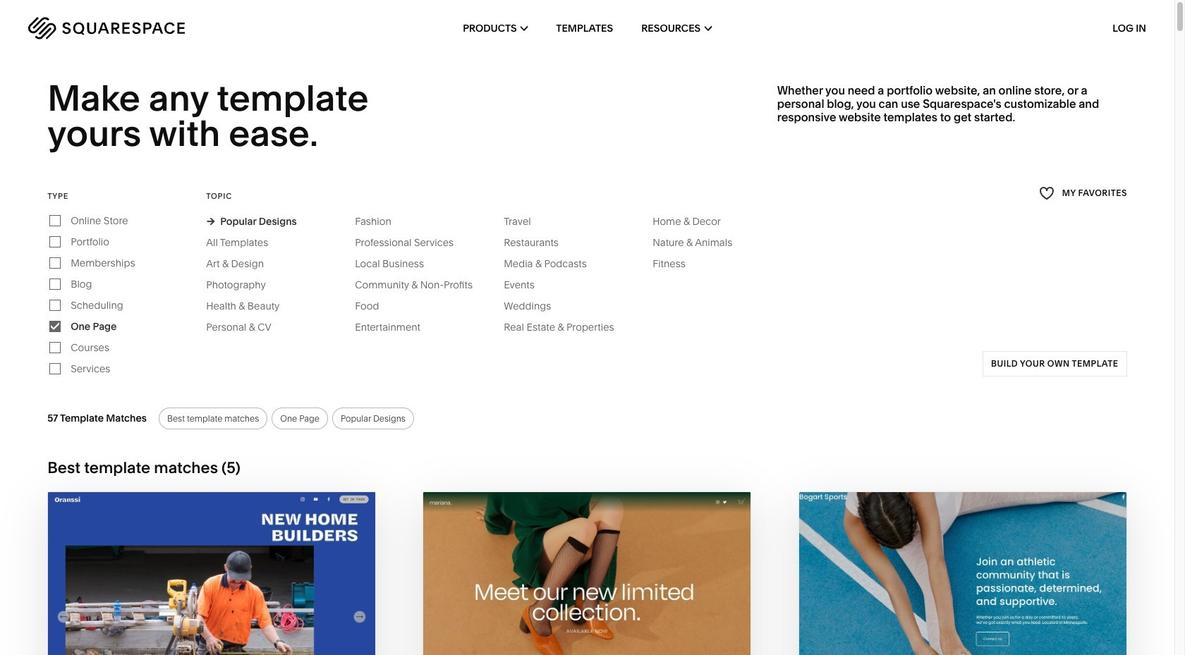 Task type: vqa. For each thing, say whether or not it's contained in the screenshot.
"Back to top" image at the bottom right of page
no



Task type: locate. For each thing, give the bounding box(es) containing it.
mariana image
[[424, 492, 751, 656]]

oranssi image
[[48, 492, 376, 656]]



Task type: describe. For each thing, give the bounding box(es) containing it.
bogart image
[[799, 492, 1127, 656]]



